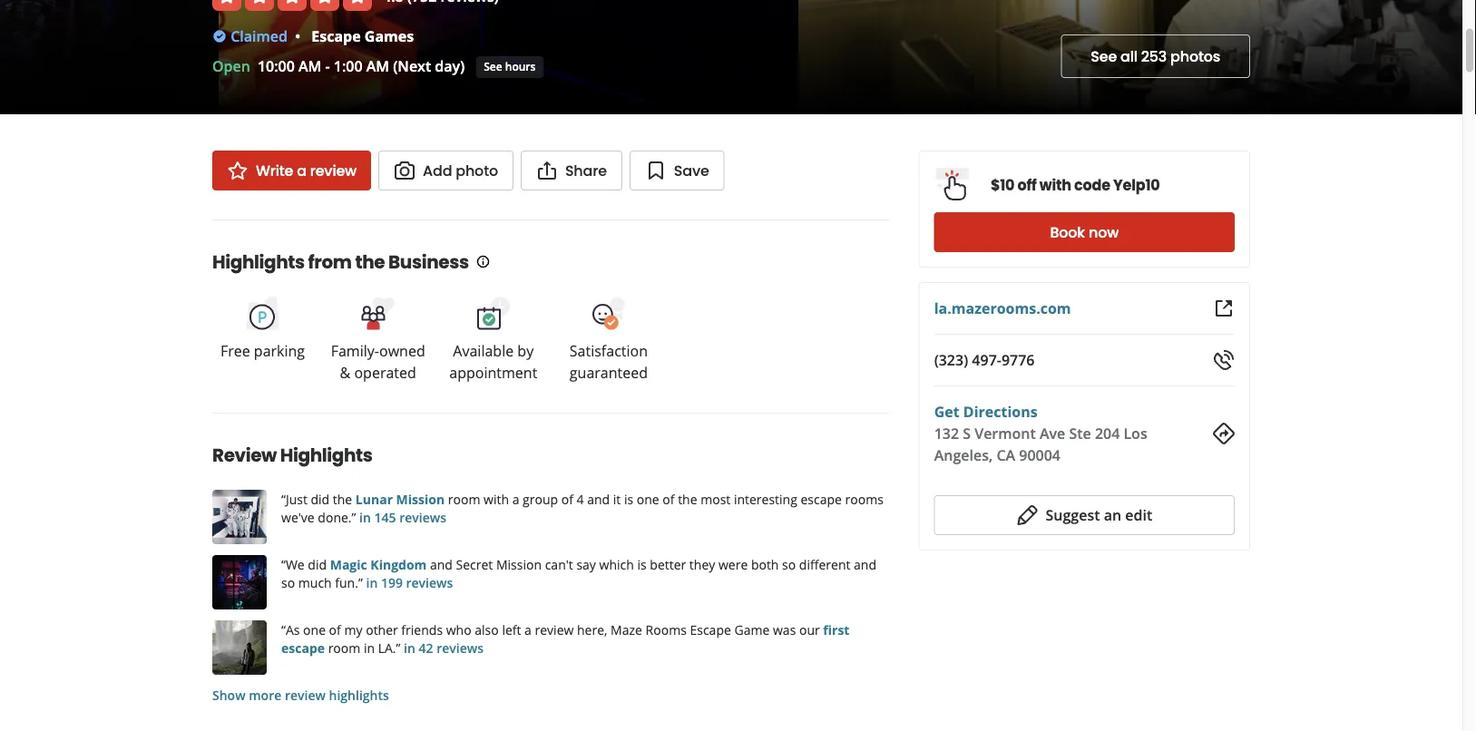 Task type: vqa. For each thing, say whether or not it's contained in the screenshot.
find text box
no



Task type: locate. For each thing, give the bounding box(es) containing it.
the inside room with a group of 4 and it is one of the most interesting escape rooms we've done.
[[678, 491, 697, 508]]

am right 1:00
[[366, 57, 389, 76]]

reviews down kingdom
[[406, 574, 453, 592]]

highlights up free_parking image
[[212, 250, 305, 275]]

2 horizontal spatial a
[[524, 621, 532, 639]]

room for with
[[448, 491, 480, 508]]

1 horizontal spatial see
[[1091, 47, 1117, 67]]

see all 253 photos link
[[1061, 35, 1250, 78]]

room in la. " in 42 reviews
[[325, 640, 484, 657]]

" for " in 199 reviews
[[358, 574, 363, 592]]

0 vertical spatial did
[[311, 491, 330, 508]]

0 vertical spatial escape
[[311, 27, 361, 46]]

highlights up just
[[280, 443, 373, 469]]

0 vertical spatial mission
[[396, 491, 445, 508]]

did for just
[[311, 491, 330, 508]]

magic kingdom button
[[330, 556, 427, 573]]

the right from
[[355, 250, 385, 275]]

a right write
[[297, 161, 306, 181]]

a left group
[[512, 491, 519, 508]]

1 horizontal spatial escape
[[801, 491, 842, 508]]

reviews down the who
[[437, 640, 484, 657]]

escape games
[[311, 27, 414, 46]]

am
[[299, 57, 322, 76], [366, 57, 389, 76]]

get directions 132 s vermont ave ste 204 los angeles, ca 90004
[[934, 402, 1147, 465]]

0 horizontal spatial a
[[297, 161, 306, 181]]

"
[[281, 491, 286, 508], [281, 556, 286, 573], [281, 621, 286, 639]]

in left la.
[[364, 640, 375, 657]]

and right different
[[854, 556, 876, 573]]

0 vertical spatial highlights
[[212, 250, 305, 275]]

escape down as
[[281, 640, 325, 657]]

with inside room with a group of 4 and it is one of the most interesting escape rooms we've done.
[[484, 491, 509, 508]]

0 vertical spatial with
[[1040, 176, 1071, 196]]

region containing "
[[198, 490, 904, 675]]

2 am from the left
[[366, 57, 389, 76]]

90004
[[1019, 446, 1061, 465]]

0 horizontal spatial room
[[328, 640, 360, 657]]

" for and secret mission can't say which is better they were both so different and so much fun.
[[281, 556, 286, 573]]

info icon image
[[476, 255, 491, 269], [476, 255, 491, 269]]

see all 253 photos
[[1091, 47, 1220, 67]]

2 horizontal spatial of
[[663, 491, 675, 508]]

book
[[1050, 223, 1085, 243]]

1 horizontal spatial of
[[561, 491, 573, 508]]

add photo
[[423, 161, 498, 181]]

is right it at the bottom of page
[[624, 491, 633, 508]]

mission inside and secret mission can't say which is better they were both so different and so much fun.
[[496, 556, 542, 573]]

24 phone v2 image
[[1213, 350, 1235, 372]]

0 horizontal spatial the
[[333, 491, 352, 508]]

reviews for " we did magic kingdom
[[406, 574, 453, 592]]

1 vertical spatial "
[[281, 556, 286, 573]]

highlights
[[212, 250, 305, 275], [280, 443, 373, 469]]

24 pencil v2 image
[[1017, 505, 1038, 527]]

1 vertical spatial reviews
[[406, 574, 453, 592]]

did
[[311, 491, 330, 508], [308, 556, 327, 573]]

reviews
[[399, 509, 446, 526], [406, 574, 453, 592], [437, 640, 484, 657]]

can't
[[545, 556, 573, 573]]

suggest
[[1046, 506, 1100, 525]]

" down " we did magic kingdom
[[358, 574, 363, 592]]

vermont
[[975, 424, 1036, 444]]

1 horizontal spatial escape
[[690, 621, 731, 639]]

review highlights
[[212, 443, 373, 469]]

4.8 star rating image
[[212, 0, 372, 11]]

just
[[286, 491, 307, 508]]

0 horizontal spatial with
[[484, 491, 509, 508]]

0 horizontal spatial mission
[[396, 491, 445, 508]]

1 vertical spatial with
[[484, 491, 509, 508]]

magic
[[330, 556, 367, 573]]

review right write
[[310, 161, 357, 181]]

and secret mission can't say which is better they were both so different and so much fun.
[[281, 556, 876, 592]]

see left all at the right
[[1091, 47, 1117, 67]]

in down " just did the lunar mission
[[359, 509, 371, 526]]

1 horizontal spatial a
[[512, 491, 519, 508]]

" right maze-rooms-escape-game-los-angeles-9 photo 1m3y9sze9r6tgs2c7xmfhq
[[281, 556, 286, 573]]

and left the secret
[[430, 556, 453, 573]]

0 horizontal spatial is
[[624, 491, 633, 508]]

region
[[198, 490, 904, 675]]

1 vertical spatial room
[[328, 640, 360, 657]]

the up done. in the bottom of the page
[[333, 491, 352, 508]]

$10 off with code yelp10
[[991, 176, 1160, 196]]

so
[[782, 556, 796, 573], [281, 574, 295, 592]]

1 vertical spatial is
[[637, 556, 647, 573]]

lunar mission button
[[356, 491, 445, 508]]

of left most in the bottom left of the page
[[663, 491, 675, 508]]

1 vertical spatial escape
[[690, 621, 731, 639]]

show
[[212, 687, 245, 704]]

" right grace s. image
[[281, 621, 286, 639]]

one right as
[[303, 621, 326, 639]]

so right both
[[782, 556, 796, 573]]

edit
[[1125, 506, 1152, 525]]

1 horizontal spatial with
[[1040, 176, 1071, 196]]

in 42 reviews button
[[401, 640, 484, 657]]

did for we
[[308, 556, 327, 573]]

review highlights element
[[183, 413, 904, 704]]

132
[[934, 424, 959, 444]]

is inside room with a group of 4 and it is one of the most interesting escape rooms we've done.
[[624, 491, 633, 508]]

0 vertical spatial is
[[624, 491, 633, 508]]

both
[[751, 556, 779, 573]]

free_parking image
[[245, 296, 281, 332]]

1 vertical spatial did
[[308, 556, 327, 573]]

escape games link
[[311, 27, 414, 46]]

2 vertical spatial reviews
[[437, 640, 484, 657]]

1 vertical spatial mission
[[496, 556, 542, 573]]

also
[[475, 621, 499, 639]]

with right off
[[1040, 176, 1071, 196]]

write a review link
[[212, 151, 371, 191]]

a right left
[[524, 621, 532, 639]]

1 horizontal spatial one
[[637, 491, 659, 508]]

review for write a review
[[310, 161, 357, 181]]

0 horizontal spatial escape
[[281, 640, 325, 657]]

first
[[823, 621, 850, 639]]

see inside see hours link
[[484, 59, 502, 74]]

0 vertical spatial so
[[782, 556, 796, 573]]

review right "more" on the left bottom
[[285, 687, 326, 704]]

room
[[448, 491, 480, 508], [328, 640, 360, 657]]

1 horizontal spatial so
[[782, 556, 796, 573]]

2 vertical spatial "
[[396, 640, 401, 657]]

0 horizontal spatial so
[[281, 574, 295, 592]]

1 " from the top
[[281, 491, 286, 508]]

is right which
[[637, 556, 647, 573]]

now
[[1089, 223, 1119, 243]]

review left 'here,'
[[535, 621, 574, 639]]

1 vertical spatial "
[[358, 574, 363, 592]]

book now
[[1050, 223, 1119, 243]]

games
[[365, 27, 414, 46]]

0 vertical spatial room
[[448, 491, 480, 508]]

1 vertical spatial review
[[535, 621, 574, 639]]

see
[[1091, 47, 1117, 67], [484, 59, 502, 74]]

and inside room with a group of 4 and it is one of the most interesting escape rooms we've done.
[[587, 491, 610, 508]]

in
[[359, 509, 371, 526], [366, 574, 378, 592], [364, 640, 375, 657], [404, 640, 415, 657]]

" down other
[[396, 640, 401, 657]]

see inside see all 253 photos link
[[1091, 47, 1117, 67]]

am left -
[[299, 57, 322, 76]]

all
[[1121, 47, 1138, 67]]

and
[[587, 491, 610, 508], [430, 556, 453, 573], [854, 556, 876, 573]]

we've
[[281, 509, 315, 526]]

2 vertical spatial a
[[524, 621, 532, 639]]

appointment
[[449, 363, 537, 383]]

room inside room with a group of 4 and it is one of the most interesting escape rooms we've done.
[[448, 491, 480, 508]]

share button
[[521, 151, 622, 191]]

escape up "open 10:00 am - 1:00 am (next day)"
[[311, 27, 361, 46]]

photo of maze rooms escape game - los angeles, ca, us. lunar station image
[[219, 0, 798, 115], [798, 0, 1476, 115]]

satisfaction_guaranteed image
[[591, 296, 627, 332]]

1 horizontal spatial "
[[358, 574, 363, 592]]

0 horizontal spatial one
[[303, 621, 326, 639]]

write
[[256, 161, 293, 181]]

0 vertical spatial reviews
[[399, 509, 446, 526]]

review inside dropdown button
[[285, 687, 326, 704]]

10:00
[[258, 57, 295, 76]]

room right lunar mission button
[[448, 491, 480, 508]]

mission up in 145 reviews button
[[396, 491, 445, 508]]

$10
[[991, 176, 1015, 196]]

0 vertical spatial one
[[637, 491, 659, 508]]

0 vertical spatial escape
[[801, 491, 842, 508]]

much
[[298, 574, 332, 592]]

of left 4
[[561, 491, 573, 508]]

mission
[[396, 491, 445, 508], [496, 556, 542, 573]]

mission left can't at left bottom
[[496, 556, 542, 573]]

with left group
[[484, 491, 509, 508]]

0 horizontal spatial am
[[299, 57, 322, 76]]

2 horizontal spatial the
[[678, 491, 697, 508]]

photos
[[1170, 47, 1220, 67]]

see left hours
[[484, 59, 502, 74]]

199
[[381, 574, 403, 592]]

"
[[352, 509, 356, 526], [358, 574, 363, 592], [396, 640, 401, 657]]

did up much
[[308, 556, 327, 573]]

did up done. in the bottom of the page
[[311, 491, 330, 508]]

get directions link
[[934, 402, 1038, 422]]

0 horizontal spatial see
[[484, 59, 502, 74]]

room with a group of 4 and it is one of the most interesting escape rooms we've done.
[[281, 491, 884, 526]]

the left most in the bottom left of the page
[[678, 491, 697, 508]]

escape left rooms
[[801, 491, 842, 508]]

" down " just did the lunar mission
[[352, 509, 356, 526]]

so down we
[[281, 574, 295, 592]]

room down my
[[328, 640, 360, 657]]

one right it at the bottom of page
[[637, 491, 659, 508]]

were
[[718, 556, 748, 573]]

highlights from the business
[[212, 250, 469, 275]]

rooms
[[845, 491, 884, 508]]

region inside review highlights element
[[198, 490, 904, 675]]

is inside and secret mission can't say which is better they were both so different and so much fun.
[[637, 556, 647, 573]]

claimed
[[231, 27, 288, 46]]

0 vertical spatial "
[[352, 509, 356, 526]]

1 vertical spatial so
[[281, 574, 295, 592]]

and right 4
[[587, 491, 610, 508]]

los
[[1124, 424, 1147, 444]]

get
[[934, 402, 960, 422]]

0 vertical spatial "
[[281, 491, 286, 508]]

maze-rooms-escape-game-los-angeles-9 photo 1m3y9sze9r6tgs2c7xmfhq image
[[212, 556, 267, 610]]

9776
[[1002, 351, 1035, 370]]

1 horizontal spatial room
[[448, 491, 480, 508]]

2 " from the top
[[281, 556, 286, 573]]

1 horizontal spatial am
[[366, 57, 389, 76]]

of left my
[[329, 621, 341, 639]]

show more review highlights button
[[212, 686, 389, 704]]

highlights
[[329, 687, 389, 704]]

1 vertical spatial a
[[512, 491, 519, 508]]

reviews down lunar mission button
[[399, 509, 446, 526]]

in down the magic kingdom button
[[366, 574, 378, 592]]

0 vertical spatial review
[[310, 161, 357, 181]]

0 horizontal spatial and
[[430, 556, 453, 573]]

2 vertical spatial review
[[285, 687, 326, 704]]

available
[[453, 342, 514, 361]]

ca
[[997, 446, 1015, 465]]

free
[[220, 342, 250, 361]]

1 horizontal spatial mission
[[496, 556, 542, 573]]

24 directions v2 image
[[1213, 423, 1235, 445]]

" up we've
[[281, 491, 286, 508]]

0 horizontal spatial "
[[352, 509, 356, 526]]

2 photo of maze rooms escape game - los angeles, ca, us. lunar station image from the left
[[798, 0, 1476, 115]]

review
[[310, 161, 357, 181], [535, 621, 574, 639], [285, 687, 326, 704]]

escape
[[801, 491, 842, 508], [281, 640, 325, 657]]

2 vertical spatial "
[[281, 621, 286, 639]]

" for room with a group of 4 and it is one of the most interesting escape rooms we've done.
[[281, 491, 286, 508]]

of
[[561, 491, 573, 508], [663, 491, 675, 508], [329, 621, 341, 639]]

see for see all 253 photos
[[1091, 47, 1117, 67]]

1 horizontal spatial is
[[637, 556, 647, 573]]

rooms
[[646, 621, 687, 639]]

escape left game
[[690, 621, 731, 639]]

1 horizontal spatial and
[[587, 491, 610, 508]]

escape inside room with a group of 4 and it is one of the most interesting escape rooms we've done.
[[801, 491, 842, 508]]

day)
[[435, 57, 465, 76]]

1 vertical spatial escape
[[281, 640, 325, 657]]



Task type: describe. For each thing, give the bounding box(es) containing it.
see for see hours
[[484, 59, 502, 74]]

0 horizontal spatial of
[[329, 621, 341, 639]]

in 199 reviews button
[[363, 574, 453, 592]]

lunar
[[356, 491, 393, 508]]

family-
[[331, 342, 379, 361]]

kingdom
[[371, 556, 427, 573]]

in 145 reviews button
[[356, 509, 446, 526]]

off
[[1018, 176, 1037, 196]]

la.mazerooms.com
[[934, 299, 1071, 318]]

owned
[[379, 342, 425, 361]]

family-owned & operated
[[331, 342, 425, 383]]

suggest an edit button
[[934, 496, 1235, 536]]

1 vertical spatial highlights
[[280, 443, 373, 469]]

was
[[773, 621, 796, 639]]

24 share v2 image
[[536, 160, 558, 182]]

one inside room with a group of 4 and it is one of the most interesting escape rooms we've done.
[[637, 491, 659, 508]]

reviews for " just did the lunar mission
[[399, 509, 446, 526]]

16 claim filled v2 image
[[212, 30, 227, 44]]

in left the 42
[[404, 640, 415, 657]]

left
[[502, 621, 521, 639]]

grace s. image
[[212, 621, 267, 675]]

(next
[[393, 57, 431, 76]]

first escape
[[281, 621, 850, 657]]

as
[[286, 621, 300, 639]]

by
[[517, 342, 534, 361]]

done.
[[318, 509, 352, 526]]

open
[[212, 57, 250, 76]]

253
[[1141, 47, 1167, 67]]

they
[[689, 556, 715, 573]]

from
[[308, 250, 352, 275]]

say
[[576, 556, 596, 573]]

code
[[1074, 176, 1110, 196]]

add photo link
[[378, 151, 513, 191]]

better
[[650, 556, 686, 573]]

see hours link
[[476, 57, 544, 78]]

145
[[374, 509, 396, 526]]

we
[[286, 556, 305, 573]]

(323) 497-9776
[[934, 351, 1035, 370]]

family_owned_operated image
[[360, 296, 396, 332]]

la.
[[378, 640, 396, 657]]

parking
[[254, 342, 305, 361]]

1 photo of maze rooms escape game - los angeles, ca, us. lunar station image from the left
[[219, 0, 798, 115]]

business
[[388, 250, 469, 275]]

1 horizontal spatial the
[[355, 250, 385, 275]]

room for in
[[328, 640, 360, 657]]

" just did the lunar mission
[[281, 491, 445, 508]]

42
[[419, 640, 433, 657]]

photo
[[456, 161, 498, 181]]

0 vertical spatial a
[[297, 161, 306, 181]]

fun.
[[335, 574, 358, 592]]

book now link
[[934, 213, 1235, 253]]

in for my
[[364, 640, 375, 657]]

satisfaction
[[570, 342, 648, 361]]

which
[[599, 556, 634, 573]]

hours
[[505, 59, 536, 74]]

secret
[[456, 556, 493, 573]]

review for show more review highlights
[[285, 687, 326, 704]]

it
[[613, 491, 621, 508]]

3 " from the top
[[281, 621, 286, 639]]

escape inside region
[[690, 621, 731, 639]]

24 camera v2 image
[[394, 160, 416, 182]]

write a review
[[256, 161, 357, 181]]

la.mazerooms.com link
[[934, 299, 1071, 318]]

2 horizontal spatial and
[[854, 556, 876, 573]]

here,
[[577, 621, 607, 639]]

guaranteed
[[570, 363, 648, 383]]

0 horizontal spatial escape
[[311, 27, 361, 46]]

suggest an edit
[[1046, 506, 1152, 525]]

most
[[701, 491, 731, 508]]

&
[[340, 363, 350, 383]]

s
[[963, 424, 971, 444]]

a inside room with a group of 4 and it is one of the most interesting escape rooms we've done.
[[512, 491, 519, 508]]

1 vertical spatial one
[[303, 621, 326, 639]]

open 10:00 am - 1:00 am (next day)
[[212, 57, 465, 76]]

an
[[1104, 506, 1121, 525]]

24 save outline v2 image
[[645, 160, 667, 182]]

24 external link v2 image
[[1213, 298, 1235, 320]]

" for " in 145 reviews
[[352, 509, 356, 526]]

497-
[[972, 351, 1002, 370]]

24 star v2 image
[[227, 160, 249, 182]]

other
[[366, 621, 398, 639]]

interesting
[[734, 491, 797, 508]]

first escape button
[[281, 621, 850, 657]]

different
[[799, 556, 851, 573]]

2 horizontal spatial "
[[396, 640, 401, 657]]

ave
[[1040, 424, 1065, 444]]

yelp10
[[1113, 176, 1160, 196]]

my
[[344, 621, 362, 639]]

(323)
[[934, 351, 968, 370]]

share
[[565, 161, 607, 181]]

" in 199 reviews
[[358, 574, 453, 592]]

4
[[577, 491, 584, 508]]

" we did magic kingdom
[[281, 556, 427, 573]]

in for lunar
[[359, 509, 371, 526]]

-
[[325, 57, 330, 76]]

directions
[[963, 402, 1038, 422]]

see hours
[[484, 59, 536, 74]]

maze-rooms-escape-game-los-angeles-9 photo ilmf0jk2ub3bclgbkq_fhw image
[[212, 490, 267, 545]]

operated
[[354, 363, 416, 383]]

in for kingdom
[[366, 574, 378, 592]]

204
[[1095, 424, 1120, 444]]

escape inside first escape
[[281, 640, 325, 657]]

photo of maze rooms escape game - los angeles, ca, us. magic kingdom room image
[[0, 0, 219, 115]]

who
[[446, 621, 471, 639]]

1 am from the left
[[299, 57, 322, 76]]

free parking
[[220, 342, 305, 361]]

available_by_appointment image
[[475, 296, 511, 332]]



